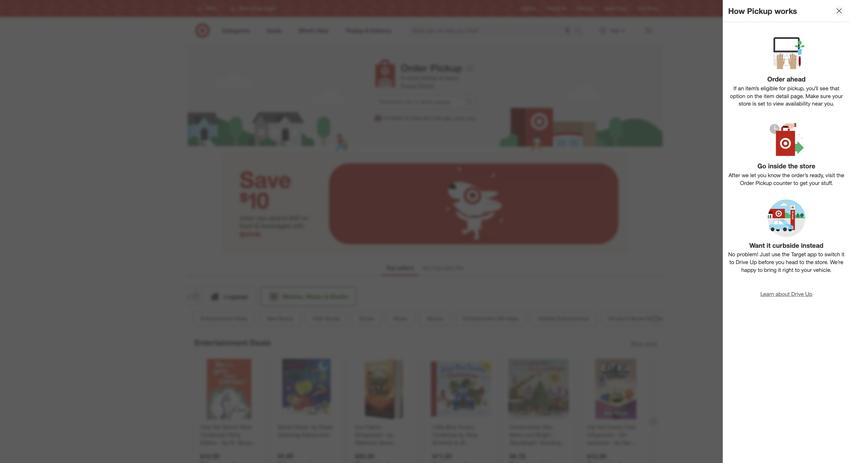 Task type: locate. For each thing, give the bounding box(es) containing it.
(hardcover) inside 'how the grinch stole christmas! party edition - by dr. seuss (hardcover)'
[[200, 447, 228, 454]]

to down find items for in-store pickup search field
[[405, 115, 409, 121]]

1 vertical spatial construction
[[510, 447, 541, 454]]

save
[[240, 166, 292, 193]]

& inside little blue truck's christmas by alice schertle & jill mcelmurry (hardcover)
[[454, 439, 458, 446]]

drive right 'about'
[[792, 291, 804, 297]]

it up just
[[767, 241, 771, 249]]

luggage button
[[201, 287, 256, 306]]

the
[[755, 93, 763, 99], [436, 115, 442, 121], [789, 162, 798, 170], [783, 172, 790, 179], [837, 172, 845, 179], [782, 251, 790, 258], [806, 259, 814, 266], [213, 424, 220, 430]]

ideas
[[506, 315, 519, 322]]

up inside want it curbside instead no problem! just use the target app to switch it to drive up before you head to the store. we're happy to bring it right to your vehicle.
[[750, 259, 757, 266]]

deals inside entertainment deals button
[[235, 315, 247, 322]]

up right 'about'
[[806, 291, 813, 297]]

switch up we're
[[825, 251, 841, 258]]

site)
[[543, 447, 554, 454]]

order ahead image
[[767, 32, 807, 72]]

construction down (goodnight,
[[510, 447, 541, 454]]

1 vertical spatial pickup
[[431, 62, 463, 74]]

movies, music & books button
[[260, 287, 356, 306]]

1 vertical spatial order
[[768, 75, 785, 83]]

by left the 'dav'
[[615, 439, 620, 446]]

order for ahead
[[768, 75, 785, 83]]

& left the "jill"
[[454, 439, 458, 446]]

order for pickup
[[401, 62, 428, 74]]

to right the head
[[800, 259, 805, 266]]

how inside 'how the grinch stole christmas! party edition - by dr. seuss (hardcover)'
[[200, 424, 211, 430]]

(hardcover) inside construction site: merry and bright - (goodnight, goodnight construction site) by sherri duskey rinker (hardcover)
[[510, 462, 538, 463]]

when
[[240, 214, 255, 222]]

the inside 'how the grinch stole christmas! party edition - by dr. seuss (hardcover)'
[[213, 424, 220, 430]]

2 horizontal spatial it
[[842, 251, 845, 258]]

how
[[729, 6, 745, 15], [200, 424, 211, 430]]

by left the rosie
[[312, 424, 317, 430]]

learn left "how"
[[454, 115, 466, 121]]

0 vertical spatial deals
[[235, 315, 247, 322]]

2 vertical spatial up
[[806, 291, 813, 297]]

duskey
[[526, 455, 544, 461]]

2 vertical spatial order
[[741, 180, 754, 186]]

books
[[330, 293, 348, 300], [279, 315, 293, 322], [325, 315, 340, 322], [360, 315, 374, 322], [631, 315, 646, 322]]

2 horizontal spatial order
[[768, 75, 785, 83]]

drive left 'in'
[[411, 115, 422, 121]]

0 vertical spatial music
[[306, 293, 323, 300]]

how inside dialog
[[729, 6, 745, 15]]

by inside construction site: merry and bright - (goodnight, goodnight construction site) by sherri duskey rinker (hardcover)
[[555, 447, 561, 454]]

1 horizontal spatial learn
[[761, 291, 775, 297]]

santa claws- by rosie greening (hardcover) image
[[276, 359, 337, 419], [276, 359, 337, 419]]

your down that
[[833, 93, 843, 99]]

order's
[[792, 172, 809, 179]]

books button
[[352, 312, 382, 326]]

pickup down let
[[756, 180, 772, 186]]

by up the "jill"
[[459, 431, 464, 438]]

how
[[467, 115, 476, 121]]

comic
[[607, 424, 623, 430]]

target up the head
[[792, 251, 806, 258]]

truck's
[[458, 424, 475, 430]]

1 horizontal spatial store
[[739, 100, 751, 107]]

entertainment inside button
[[557, 315, 589, 322]]

food
[[240, 222, 253, 230]]

bright
[[536, 431, 551, 438]]

1 horizontal spatial deals
[[250, 338, 271, 347]]

to
[[767, 100, 772, 107], [405, 115, 409, 121], [794, 180, 799, 186], [819, 251, 824, 258], [730, 259, 735, 266], [800, 259, 805, 266], [758, 267, 763, 273], [795, 267, 800, 273]]

music right movies,
[[306, 293, 323, 300]]

0 vertical spatial up
[[423, 115, 429, 121]]

you down use at the bottom of the page
[[776, 259, 785, 266]]

1 horizontal spatial movies
[[609, 315, 625, 322]]

1 horizontal spatial it
[[779, 267, 782, 273]]

make
[[806, 93, 819, 99]]

2 horizontal spatial you
[[776, 259, 785, 266]]

0 horizontal spatial deals
[[235, 315, 247, 322]]

entertainment right holiday
[[557, 315, 589, 322]]

(hardcover) down edition in the left bottom of the page
[[200, 447, 228, 454]]

drive inside want it curbside instead no problem! just use the target app to switch it to drive up before you head to the store. we're happy to bring it right to your vehicle.
[[736, 259, 749, 266]]

you.
[[825, 100, 835, 107]]

by up rinker
[[555, 447, 561, 454]]

how pickup works
[[729, 6, 798, 15]]

order up 'for' on the top right of the page
[[768, 75, 785, 83]]

1 vertical spatial you
[[257, 214, 268, 222]]

up left 'in'
[[423, 115, 429, 121]]

pickup left works
[[748, 6, 773, 15]]

you inside want it curbside instead no problem! just use the target app to switch it to drive up before you head to the store. we're happy to bring it right to your vehicle.
[[776, 259, 785, 266]]

1 vertical spatial deals
[[250, 338, 271, 347]]

0 horizontal spatial order
[[401, 62, 428, 74]]

up up happy
[[750, 259, 757, 266]]

construction up and
[[510, 424, 541, 430]]

order
[[401, 62, 428, 74], [768, 75, 785, 83], [741, 180, 754, 186]]

1 vertical spatial your
[[810, 180, 820, 186]]

just
[[760, 251, 771, 258]]

little blue truck's christmas by alice schertle & jill mcelmurry (hardcover) image
[[431, 359, 492, 419], [431, 359, 492, 419]]

0 horizontal spatial learn
[[454, 115, 466, 121]]

you inside when you spend $50 on food & beverages with circle
[[257, 214, 268, 222]]

on
[[747, 93, 754, 99], [301, 214, 309, 222]]

0 horizontal spatial you
[[257, 214, 268, 222]]

yarros
[[378, 439, 393, 446]]

store up rouge
[[408, 74, 420, 81]]

1 vertical spatial learn
[[761, 291, 775, 297]]

movies
[[427, 315, 443, 322], [609, 315, 625, 322]]

store left is
[[739, 100, 751, 107]]

0 vertical spatial it
[[767, 241, 771, 249]]

books left music button
[[360, 315, 374, 322]]

pickup for order
[[431, 62, 463, 74]]

(hardcover) down the "jill"
[[460, 447, 488, 454]]

at
[[439, 74, 444, 81]]

it left "right"
[[779, 267, 782, 273]]

2 horizontal spatial up
[[806, 291, 813, 297]]

1 vertical spatial on
[[301, 214, 309, 222]]

construction site: merry and bright - (goodnight, goodnight construction site) by sherri duskey rinker (hardcover) link
[[510, 423, 568, 463]]

dav
[[622, 439, 631, 446]]

rouge
[[401, 82, 417, 89]]

by inside cat kid comic club: influencers - dh exclusive - by dav pilkey (hardcover)
[[615, 439, 620, 446]]

your inside order ahead if an item's eligible for pickup, you'll see that option on the item detail page. make sure your store is set to view availability near you.
[[833, 93, 843, 99]]

2 vertical spatial pickup
[[756, 180, 772, 186]]

movies for movies & books box sets
[[609, 315, 625, 322]]

0 vertical spatial how
[[729, 6, 745, 15]]

alice
[[466, 431, 478, 438]]

how the grinch stole christmas! party edition - by dr. seuss (hardcover) image
[[199, 359, 259, 419]]

the up christmas! at the left bottom of the page
[[213, 424, 220, 430]]

your for order ahead
[[833, 93, 843, 99]]

by inside little blue truck's christmas by alice schertle & jill mcelmurry (hardcover)
[[459, 431, 464, 438]]

before
[[759, 259, 775, 266]]

- right "flame"
[[382, 424, 384, 430]]

deals down new
[[250, 338, 271, 347]]

your down ready,
[[810, 180, 820, 186]]

- down christmas! at the left bottom of the page
[[218, 439, 221, 446]]

0 vertical spatial pickup
[[748, 6, 773, 15]]

deals down luggage
[[235, 315, 247, 322]]

entertainment down entertainment deals button on the left of the page
[[194, 338, 248, 347]]

& up kids' books
[[325, 293, 329, 300]]

0 horizontal spatial switch
[[390, 115, 404, 121]]

iron flame - (empyrean) - by rebecca yarros (hardcover) link
[[355, 423, 413, 454]]

drive inside button
[[792, 291, 804, 297]]

to up store.
[[819, 251, 824, 258]]

1 horizontal spatial target
[[792, 251, 806, 258]]

2 vertical spatial store
[[800, 162, 816, 170]]

1 vertical spatial music
[[394, 315, 407, 322]]

to left get
[[794, 180, 799, 186]]

0 vertical spatial on
[[747, 93, 754, 99]]

1 horizontal spatial drive
[[736, 259, 749, 266]]

know
[[768, 172, 781, 179]]

pickup,
[[788, 85, 805, 92]]

2 construction from the top
[[510, 447, 541, 454]]

your inside go inside the store after we let you know the order's ready, visit the order pickup counter to get your stuff.
[[810, 180, 820, 186]]

drive down problem!
[[736, 259, 749, 266]]

iron flame - (empyrean) - by rebecca yarros (hardcover) image
[[354, 359, 414, 419]]

0 horizontal spatial movies
[[427, 315, 443, 322]]

seuss
[[237, 439, 252, 446]]

entertainment deals down luggage button
[[201, 315, 247, 322]]

happy
[[742, 267, 757, 273]]

store up the order's
[[800, 162, 816, 170]]

1 vertical spatial target
[[792, 251, 806, 258]]

your left vehicle.
[[802, 267, 812, 273]]

you right let
[[758, 172, 767, 179]]

1 horizontal spatial how
[[729, 6, 745, 15]]

1 horizontal spatial you
[[758, 172, 767, 179]]

by up yarros
[[388, 431, 393, 438]]

by inside iron flame - (empyrean) - by rebecca yarros (hardcover)
[[388, 431, 393, 438]]

baton rouge siegen
[[401, 74, 460, 89]]

pilkey
[[587, 447, 601, 454]]

visit
[[826, 172, 836, 179]]

0 vertical spatial store
[[408, 74, 420, 81]]

- up goodnight
[[552, 431, 555, 438]]

by inside the santa claws- by rosie greening (hardcover)
[[312, 424, 317, 430]]

1 vertical spatial store
[[739, 100, 751, 107]]

entertainment gift ideas
[[463, 315, 519, 322]]

after
[[729, 172, 741, 179]]

1 vertical spatial entertainment deals
[[194, 338, 271, 347]]

want it curbside instead image
[[767, 198, 807, 239]]

how for how pickup works
[[729, 6, 745, 15]]

(hardcover) down the rosie
[[301, 431, 330, 438]]

- right exclusive
[[611, 439, 613, 446]]

0 horizontal spatial target
[[605, 6, 616, 11]]

to right set
[[767, 100, 772, 107]]

by left dr.
[[222, 439, 228, 446]]

counter
[[774, 180, 793, 186]]

2 movies from the left
[[609, 315, 625, 322]]

0 vertical spatial construction
[[510, 424, 541, 430]]

0 vertical spatial target
[[605, 6, 616, 11]]

store
[[408, 74, 420, 81], [739, 100, 751, 107], [800, 162, 816, 170]]

(hardcover) down the 'dav'
[[603, 447, 631, 454]]

little blue truck's christmas by alice schertle & jill mcelmurry (hardcover)
[[432, 424, 488, 454]]

to down before at the right bottom
[[758, 267, 763, 273]]

2 vertical spatial you
[[776, 259, 785, 266]]

2 vertical spatial your
[[802, 267, 812, 273]]

dr.
[[229, 439, 236, 446]]

(hardcover) inside little blue truck's christmas by alice schertle & jill mcelmurry (hardcover)
[[460, 447, 488, 454]]

movies for movies
[[427, 315, 443, 322]]

up
[[423, 115, 429, 121], [750, 259, 757, 266], [806, 291, 813, 297]]

you
[[422, 265, 431, 271]]

1 vertical spatial switch
[[825, 251, 841, 258]]

1 horizontal spatial switch
[[825, 251, 841, 258]]

(empyrean)
[[355, 431, 382, 438]]

1 horizontal spatial order
[[741, 180, 754, 186]]

eligible
[[761, 85, 778, 92]]

0 vertical spatial learn
[[454, 115, 466, 121]]

order inside order ahead if an item's eligible for pickup, you'll see that option on the item detail page. make sure your store is set to view availability near you.
[[768, 75, 785, 83]]

learn left 'about'
[[761, 291, 775, 297]]

to inside order ahead if an item's eligible for pickup, you'll see that option on the item detail page. make sure your store is set to view availability near you.
[[767, 100, 772, 107]]

- inside construction site: merry and bright - (goodnight, goodnight construction site) by sherri duskey rinker (hardcover)
[[552, 431, 555, 438]]

entertainment deals down entertainment deals button on the left of the page
[[194, 338, 271, 347]]

on down item's
[[747, 93, 754, 99]]

0 vertical spatial drive
[[411, 115, 422, 121]]

(hardcover) down sherri on the right of the page
[[510, 462, 538, 463]]

0 vertical spatial order
[[401, 62, 428, 74]]

target left circle
[[605, 6, 616, 11]]

0 horizontal spatial drive
[[411, 115, 422, 121]]

& up "circle"
[[255, 222, 259, 230]]

store inside go inside the store after we let you know the order's ready, visit the order pickup counter to get your stuff.
[[800, 162, 816, 170]]

an
[[738, 85, 744, 92]]

1 construction from the top
[[510, 424, 541, 430]]

how the grinch stole christmas! party edition - by dr. seuss (hardcover) link
[[200, 423, 258, 454]]

order ahead if an item's eligible for pickup, you'll see that option on the item detail page. make sure your store is set to view availability near you.
[[730, 75, 843, 107]]

pickup inside go inside the store after we let you know the order's ready, visit the order pickup counter to get your stuff.
[[756, 180, 772, 186]]

2 horizontal spatial drive
[[792, 291, 804, 297]]

party
[[228, 431, 241, 438]]

0 vertical spatial your
[[833, 93, 843, 99]]

holiday entertainment
[[538, 315, 589, 322]]

1 vertical spatial drive
[[736, 259, 749, 266]]

sure
[[821, 93, 831, 99]]

you right when
[[257, 214, 268, 222]]

little blue truck's christmas by alice schertle & jill mcelmurry (hardcover) link
[[432, 423, 490, 454]]

in-
[[401, 74, 408, 81]]

is
[[753, 100, 757, 107]]

no
[[729, 251, 736, 258]]

order down we in the top right of the page
[[741, 180, 754, 186]]

1 horizontal spatial on
[[747, 93, 754, 99]]

iron flame - (empyrean) - by rebecca yarros (hardcover)
[[355, 424, 393, 454]]

on right $50
[[301, 214, 309, 222]]

2 vertical spatial drive
[[792, 291, 804, 297]]

when you spend $50 on food & beverages with circle
[[240, 214, 309, 238]]

1 movies from the left
[[427, 315, 443, 322]]

target circle
[[605, 6, 627, 11]]

music right books button
[[394, 315, 407, 322]]

like
[[456, 265, 464, 271]]

switch right or at the left top of page
[[390, 115, 404, 121]]

it up we're
[[842, 251, 845, 258]]

weekly ad
[[547, 6, 567, 11]]

search
[[572, 28, 589, 34]]

(hardcover) down rebecca
[[355, 447, 383, 454]]

the down app
[[806, 259, 814, 266]]

1 vertical spatial how
[[200, 424, 211, 430]]

the up set
[[755, 93, 763, 99]]

item's
[[746, 85, 760, 92]]

0 vertical spatial you
[[758, 172, 767, 179]]

page.
[[791, 93, 805, 99]]

0 horizontal spatial on
[[301, 214, 309, 222]]

0 horizontal spatial how
[[200, 424, 211, 430]]

order up the in-store pickup at
[[401, 62, 428, 74]]

pickup up at
[[431, 62, 463, 74]]

2 vertical spatial it
[[779, 267, 782, 273]]

-
[[382, 424, 384, 430], [384, 431, 386, 438], [552, 431, 555, 438], [616, 431, 618, 438], [218, 439, 221, 446], [611, 439, 613, 446]]

rebecca
[[355, 439, 377, 446]]

- left the dh
[[616, 431, 618, 438]]

0 vertical spatial entertainment deals
[[201, 315, 247, 322]]

drive
[[411, 115, 422, 121], [736, 259, 749, 266], [792, 291, 804, 297]]

2 horizontal spatial store
[[800, 162, 816, 170]]

new
[[267, 315, 277, 322]]

entertainment gift ideas button
[[455, 312, 527, 326]]

1 vertical spatial up
[[750, 259, 757, 266]]

1 horizontal spatial up
[[750, 259, 757, 266]]



Task type: vqa. For each thing, say whether or not it's contained in the screenshot.
Find items for in-store pickup search box
yes



Task type: describe. For each thing, give the bounding box(es) containing it.
0 horizontal spatial it
[[767, 241, 771, 249]]

for
[[780, 85, 786, 92]]

circle
[[245, 230, 261, 238]]

and
[[526, 431, 535, 438]]

weekly ad link
[[547, 6, 567, 11]]

exclusive
[[587, 439, 610, 446]]

switch inside want it curbside instead no problem! just use the target app to switch it to drive up before you head to the store. we're happy to bring it right to your vehicle.
[[825, 251, 841, 258]]

books left the box
[[631, 315, 646, 322]]

$50
[[289, 214, 300, 222]]

0 vertical spatial switch
[[390, 115, 404, 121]]

to down no
[[730, 259, 735, 266]]

or switch to drive up in the app. learn how
[[384, 115, 476, 121]]

cat kid comic club: influencers - dh exclusive - by dav pilkey (hardcover)
[[587, 424, 637, 454]]

kids' books
[[313, 315, 340, 322]]

let
[[751, 172, 757, 179]]

santa
[[278, 424, 292, 430]]

top sellers
[[387, 265, 414, 271]]

home
[[173, 293, 189, 300]]

want
[[750, 241, 765, 249]]

get
[[800, 180, 808, 186]]

$10
[[240, 187, 269, 214]]

kid
[[597, 424, 605, 430]]

you inside go inside the store after we let you know the order's ready, visit the order pickup counter to get your stuff.
[[758, 172, 767, 179]]

on inside order ahead if an item's eligible for pickup, you'll see that option on the item detail page. make sure your store is set to view availability near you.
[[747, 93, 754, 99]]

registry link
[[521, 6, 536, 11]]

view
[[774, 100, 785, 107]]

the right 'in'
[[436, 115, 442, 121]]

the inside order ahead if an item's eligible for pickup, you'll see that option on the item detail page. make sure your store is set to view availability near you.
[[755, 93, 763, 99]]

1 horizontal spatial music
[[394, 315, 407, 322]]

luggage
[[224, 293, 248, 300]]

rosie
[[319, 424, 333, 430]]

influencers
[[587, 431, 614, 438]]

movies & books box sets
[[609, 315, 668, 322]]

0 horizontal spatial up
[[423, 115, 429, 121]]

1 vertical spatial it
[[842, 251, 845, 258]]

to inside go inside the store after we let you know the order's ready, visit the order pickup counter to get your stuff.
[[794, 180, 799, 186]]

construction site: merry and bright - (goodnight, goodnight construction site) by  sherri duskey rinker (hardcover) image
[[508, 359, 569, 419]]

books right new
[[279, 315, 293, 322]]

find stores link
[[638, 6, 659, 11]]

flame
[[366, 424, 381, 430]]

pickup for how
[[748, 6, 773, 15]]

on inside when you spend $50 on food & beverages with circle
[[301, 214, 309, 222]]

up inside learn about drive up button
[[806, 291, 813, 297]]

(hardcover) inside the santa claws- by rosie greening (hardcover)
[[301, 431, 330, 438]]

your inside want it curbside instead no problem! just use the target app to switch it to drive up before you head to the store. we're happy to bring it right to your vehicle.
[[802, 267, 812, 273]]

greening
[[278, 431, 300, 438]]

shop more button
[[631, 340, 658, 348]]

that
[[831, 85, 840, 92]]

spend
[[269, 214, 288, 222]]

cat kid comic club: influencers - dh exclusive - by dav pilkey (hardcover) image
[[586, 359, 646, 419]]

gift
[[497, 315, 505, 322]]

learn about drive up button
[[761, 290, 813, 298]]

circle
[[617, 6, 627, 11]]

how for how the grinch stole christmas! party edition - by dr. seuss (hardcover)
[[200, 424, 211, 430]]

the up counter
[[783, 172, 790, 179]]

christmas
[[432, 431, 457, 438]]

order inside go inside the store after we let you know the order's ready, visit the order pickup counter to get your stuff.
[[741, 180, 754, 186]]

books right 'kids''
[[325, 315, 340, 322]]

movies button
[[419, 312, 451, 326]]

with
[[292, 222, 304, 230]]

construction site: merry and bright - (goodnight, goodnight construction site) by sherri duskey rinker (hardcover)
[[510, 424, 566, 463]]

top
[[387, 265, 396, 271]]

(goodnight,
[[510, 439, 538, 446]]

or
[[384, 115, 389, 121]]

kids' books button
[[305, 312, 348, 326]]

stores
[[647, 6, 659, 11]]

- inside 'how the grinch stole christmas! party edition - by dr. seuss (hardcover)'
[[218, 439, 221, 446]]

the up the order's
[[789, 162, 798, 170]]

store.
[[816, 259, 829, 266]]

iron
[[355, 424, 364, 430]]

books up kids' books
[[330, 293, 348, 300]]

merry
[[510, 431, 524, 438]]

sellers
[[397, 265, 414, 271]]

to right "right"
[[795, 267, 800, 273]]

schertle
[[432, 439, 453, 446]]

entertainment down luggage button
[[201, 315, 233, 322]]

inside
[[769, 162, 787, 170]]

site:
[[543, 424, 554, 430]]

how the grinch stole christmas! party edition - by dr. seuss (hardcover)
[[200, 424, 252, 454]]

if
[[734, 85, 737, 92]]

sherri
[[510, 455, 524, 461]]

redcard
[[577, 6, 594, 11]]

edition
[[200, 439, 217, 446]]

you may also like
[[422, 265, 464, 271]]

jill
[[459, 439, 466, 446]]

redcard link
[[577, 6, 594, 11]]

learn inside button
[[761, 291, 775, 297]]

go
[[758, 162, 767, 170]]

0 horizontal spatial music
[[306, 293, 323, 300]]

by inside 'how the grinch stole christmas! party edition - by dr. seuss (hardcover)'
[[222, 439, 228, 446]]

find
[[638, 6, 646, 11]]

learn about drive up
[[761, 291, 813, 297]]

go inside the store image
[[767, 119, 807, 159]]

& left the box
[[627, 315, 630, 322]]

detail
[[776, 93, 790, 99]]

how pickup works dialog
[[723, 0, 851, 463]]

bring
[[765, 267, 777, 273]]

stuff.
[[822, 180, 833, 186]]

beverages
[[261, 222, 291, 230]]

0 horizontal spatial store
[[408, 74, 420, 81]]

target inside want it curbside instead no problem! just use the target app to switch it to drive up before you head to the store. we're happy to bring it right to your vehicle.
[[792, 251, 806, 258]]

little
[[432, 424, 444, 430]]

- up yarros
[[384, 431, 386, 438]]

right
[[783, 267, 794, 273]]

works
[[775, 6, 798, 15]]

availability
[[786, 100, 811, 107]]

movies & books box sets button
[[601, 312, 676, 326]]

more
[[645, 340, 658, 347]]

What can we help you find? suggestions appear below search field
[[408, 23, 577, 38]]

entertainment deals button
[[193, 312, 255, 326]]

entertainment left gift
[[463, 315, 495, 322]]

& inside when you spend $50 on food & beverages with circle
[[255, 222, 259, 230]]

Find items for in-store pickup search field
[[374, 95, 463, 108]]

(hardcover) inside cat kid comic club: influencers - dh exclusive - by dav pilkey (hardcover)
[[603, 447, 631, 454]]

your for go inside the store
[[810, 180, 820, 186]]

also
[[445, 265, 454, 271]]

(hardcover) inside iron flame - (empyrean) - by rebecca yarros (hardcover)
[[355, 447, 383, 454]]

santa claws- by rosie greening (hardcover) link
[[278, 423, 335, 439]]

set
[[758, 100, 766, 107]]

entertainment deals inside button
[[201, 315, 247, 322]]

shop
[[631, 340, 644, 347]]

the down curbside
[[782, 251, 790, 258]]

claws-
[[293, 424, 310, 430]]

item
[[764, 93, 775, 99]]

vehicle.
[[814, 267, 832, 273]]

the right visit
[[837, 172, 845, 179]]

store inside order ahead if an item's eligible for pickup, you'll see that option on the item detail page. make sure your store is set to view availability near you.
[[739, 100, 751, 107]]

go inside the store after we let you know the order's ready, visit the order pickup counter to get your stuff.
[[729, 162, 845, 186]]

top sellers link
[[382, 261, 418, 276]]



